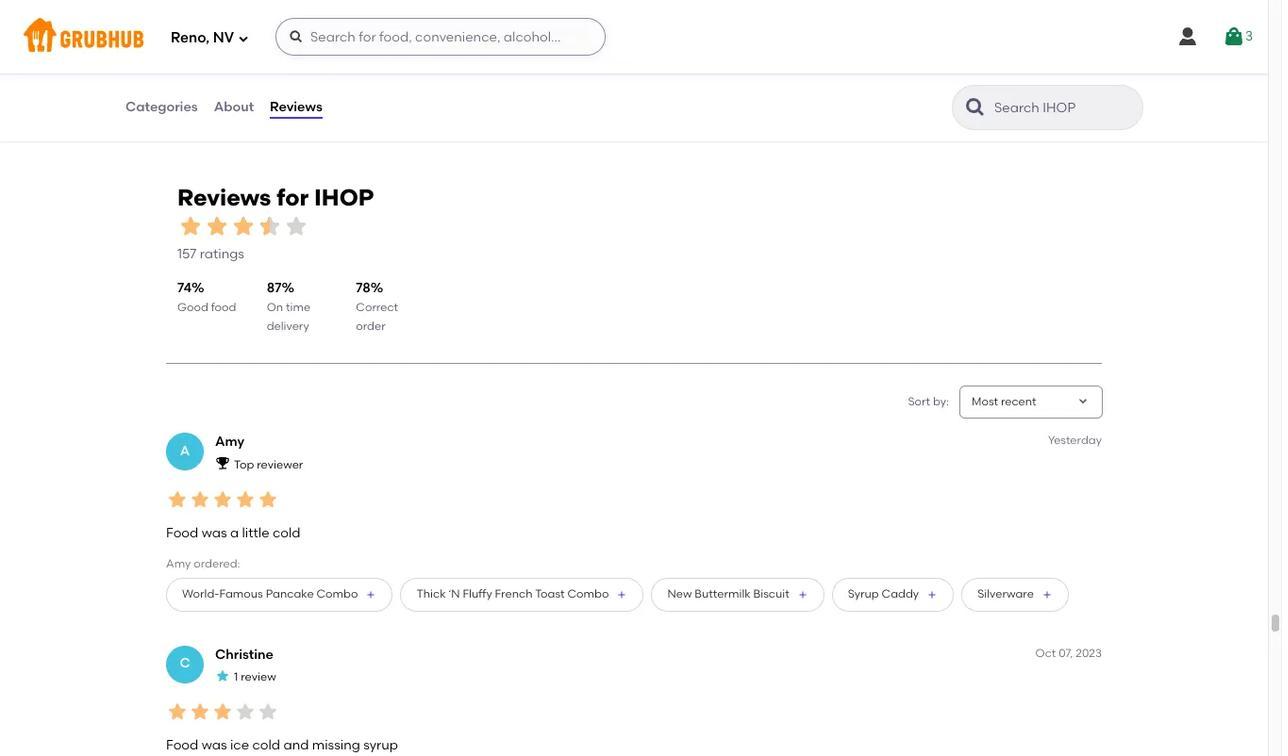 Task type: locate. For each thing, give the bounding box(es) containing it.
1 food from the top
[[166, 526, 198, 542]]

0 horizontal spatial ihop
[[152, 15, 191, 33]]

1 vertical spatial 157
[[177, 246, 197, 262]]

0 horizontal spatial 157 ratings
[[177, 246, 244, 262]]

2 was from the top
[[202, 738, 227, 754]]

plus icon image left the thick
[[366, 589, 377, 601]]

1 horizontal spatial 2.65
[[826, 81, 849, 94]]

0 vertical spatial amy
[[215, 434, 245, 450]]

0 horizontal spatial mi
[[175, 81, 188, 94]]

3 plus icon image from the left
[[797, 589, 808, 601]]

2 horizontal spatial ratings
[[1072, 84, 1116, 100]]

2 horizontal spatial min
[[862, 64, 883, 77]]

plus icon image inside syrup caddy button
[[927, 589, 938, 601]]

2 food from the top
[[166, 738, 198, 754]]

Search for food, convenience, alcohol... search field
[[276, 18, 606, 56]]

ihop
[[152, 15, 191, 33], [314, 184, 374, 211]]

toast
[[535, 588, 565, 601]]

mi
[[175, 81, 188, 94], [515, 81, 529, 94], [852, 81, 866, 94]]

4 plus icon image from the left
[[927, 589, 938, 601]]

was for ice
[[202, 738, 227, 754]]

world-famous pancake combo button
[[166, 578, 393, 612]]

recent
[[1001, 395, 1037, 408]]

3 20–30 from the left
[[826, 64, 859, 77]]

5 plus icon image from the left
[[1042, 589, 1053, 601]]

plus icon image for thick 'n fluffy french toast combo
[[617, 589, 628, 601]]

min
[[188, 64, 208, 77], [525, 64, 546, 77], [862, 64, 883, 77]]

and
[[283, 738, 309, 754]]

1 horizontal spatial ratings
[[397, 84, 442, 100]]

reviews left for
[[177, 184, 271, 211]]

ihop up american
[[152, 15, 191, 33]]

min for ihop
[[188, 64, 208, 77]]

20–30 for ihop
[[152, 64, 185, 77]]

hamburger
[[516, 40, 579, 53]]

cold
[[273, 526, 301, 542], [252, 738, 280, 754]]

74 good food
[[177, 281, 236, 314]]

2 horizontal spatial svg image
[[1223, 25, 1245, 48]]

0 horizontal spatial min
[[188, 64, 208, 77]]

1 horizontal spatial svg image
[[289, 29, 304, 44]]

59
[[1053, 84, 1068, 100]]

food was ice cold and missing syrup
[[166, 738, 398, 754]]

157 down search for food, convenience, alcohol... search field
[[375, 84, 394, 100]]

2 combo from the left
[[568, 588, 609, 601]]

87
[[267, 281, 282, 297]]

20–30 min 2.65 mi
[[489, 64, 546, 94], [826, 64, 883, 94]]

1 vertical spatial amy
[[166, 558, 191, 571]]

was
[[202, 526, 227, 542], [202, 738, 227, 754]]

min for chili's
[[525, 64, 546, 77]]

order
[[356, 320, 386, 333]]

3 mi from the left
[[852, 81, 866, 94]]

mi for chili's
[[515, 81, 529, 94]]

american
[[179, 40, 232, 53]]

1 horizontal spatial combo
[[568, 588, 609, 601]]

silverware
[[978, 588, 1034, 601]]

famous
[[219, 588, 263, 601]]

world-famous pancake combo
[[182, 588, 358, 601]]

plus icon image for syrup caddy
[[927, 589, 938, 601]]

1 20–30 from the left
[[152, 64, 185, 77]]

food left ice
[[166, 738, 198, 754]]

chili's link
[[489, 14, 779, 35]]

star icon image
[[366, 63, 382, 78], [382, 63, 397, 78], [397, 63, 412, 78], [412, 63, 427, 78], [412, 63, 427, 78], [427, 63, 442, 78], [704, 63, 719, 78], [719, 63, 734, 78], [734, 63, 749, 78], [749, 63, 764, 78], [764, 63, 779, 78], [764, 63, 779, 78], [1041, 63, 1056, 78], [1056, 63, 1071, 78], [1071, 63, 1086, 78], [1086, 63, 1101, 78], [1086, 63, 1101, 78], [1101, 63, 1116, 78], [177, 213, 204, 240], [204, 213, 230, 240], [230, 213, 257, 240], [257, 213, 283, 240], [257, 213, 283, 240], [283, 213, 309, 240], [166, 488, 189, 511], [189, 488, 211, 511], [211, 488, 234, 511], [234, 488, 257, 511], [257, 488, 279, 511], [215, 669, 230, 684], [166, 701, 189, 724], [189, 701, 211, 724], [211, 701, 234, 724], [234, 701, 257, 724], [257, 701, 279, 724]]

food
[[166, 526, 198, 542], [166, 738, 198, 754]]

0 vertical spatial reviews
[[270, 99, 322, 115]]

trophy icon image
[[215, 456, 230, 471]]

biscuit
[[753, 588, 790, 601]]

20–30 inside 20–30 min 1.73 mi
[[152, 64, 185, 77]]

yesterday
[[1048, 434, 1102, 447]]

plus icon image right biscuit
[[797, 589, 808, 601]]

1 plus icon image from the left
[[366, 589, 377, 601]]

plus icon image right caddy
[[927, 589, 938, 601]]

svg image right the nv
[[238, 33, 249, 44]]

ihop inside "link"
[[152, 15, 191, 33]]

1 vertical spatial 157 ratings
[[177, 246, 244, 262]]

reviews right 'about'
[[270, 99, 322, 115]]

combo right pancake
[[317, 588, 358, 601]]

food
[[211, 301, 236, 314]]

was left the a
[[202, 526, 227, 542]]

1 was from the top
[[202, 526, 227, 542]]

ratings for 20–30 min 1.73 mi
[[397, 84, 442, 100]]

plus icon image left new
[[617, 589, 628, 601]]

78
[[356, 281, 371, 297]]

157
[[375, 84, 394, 100], [177, 246, 197, 262]]

main navigation navigation
[[0, 0, 1268, 74]]

1 vertical spatial ihop
[[314, 184, 374, 211]]

delivery
[[267, 320, 309, 333]]

1 horizontal spatial ihop
[[314, 184, 374, 211]]

was left ice
[[202, 738, 227, 754]]

ice
[[230, 738, 249, 754]]

christine
[[215, 647, 274, 663]]

0 vertical spatial cold
[[273, 526, 301, 542]]

2 mi from the left
[[515, 81, 529, 94]]

food for food was a little cold
[[166, 526, 198, 542]]

plus icon image inside thick 'n fluffy french toast combo button
[[617, 589, 628, 601]]

svg image up reviews button
[[289, 29, 304, 44]]

syrup
[[363, 738, 398, 754]]

cold right ice
[[252, 738, 280, 754]]

ihop right for
[[314, 184, 374, 211]]

157 ratings up 74 good food
[[177, 246, 244, 262]]

caddy
[[882, 588, 919, 601]]

reviews inside button
[[270, 99, 322, 115]]

ratings right 59
[[1072, 84, 1116, 100]]

syrup caddy
[[848, 588, 919, 601]]

reno,
[[171, 29, 210, 46]]

1 min from the left
[[188, 64, 208, 77]]

min inside 20–30 min 1.73 mi
[[188, 64, 208, 77]]

2 min from the left
[[525, 64, 546, 77]]

0 vertical spatial 157
[[375, 84, 394, 100]]

mi inside 20–30 min 1.73 mi
[[175, 81, 188, 94]]

amy
[[215, 434, 245, 450], [166, 558, 191, 571]]

for
[[277, 184, 309, 211]]

food up 'amy ordered:' on the bottom of page
[[166, 526, 198, 542]]

0 horizontal spatial amy
[[166, 558, 191, 571]]

combo inside button
[[568, 588, 609, 601]]

ratings up 74 good food
[[200, 246, 244, 262]]

buttermilk
[[695, 588, 751, 601]]

reviews
[[270, 99, 322, 115], [177, 184, 271, 211]]

plus icon image for new buttermilk biscuit
[[797, 589, 808, 601]]

Search IHOP search field
[[993, 99, 1137, 117]]

3 min from the left
[[862, 64, 883, 77]]

2 plus icon image from the left
[[617, 589, 628, 601]]

157 up 74
[[177, 246, 197, 262]]

2 horizontal spatial mi
[[852, 81, 866, 94]]

plus icon image inside world-famous pancake combo button
[[366, 589, 377, 601]]

cold right little at bottom left
[[273, 526, 301, 542]]

1 horizontal spatial min
[[525, 64, 546, 77]]

reno, nv
[[171, 29, 234, 46]]

ratings down search for food, convenience, alcohol... search field
[[397, 84, 442, 100]]

amy up the world-
[[166, 558, 191, 571]]

74
[[177, 281, 192, 297]]

1 horizontal spatial mi
[[515, 81, 529, 94]]

search icon image
[[964, 96, 987, 119]]

1 combo from the left
[[317, 588, 358, 601]]

3
[[1245, 28, 1253, 44]]

about
[[214, 99, 254, 115]]

1 mi from the left
[[175, 81, 188, 94]]

1 horizontal spatial 20–30 min 2.65 mi
[[826, 64, 883, 94]]

0 vertical spatial was
[[202, 526, 227, 542]]

ratings
[[397, 84, 442, 100], [1072, 84, 1116, 100], [200, 246, 244, 262]]

2.65
[[489, 81, 512, 94], [826, 81, 849, 94]]

plus icon image inside silverware button
[[1042, 589, 1053, 601]]

0 horizontal spatial 20–30 min 2.65 mi
[[489, 64, 546, 94]]

0 horizontal spatial 2.65
[[489, 81, 512, 94]]

0 horizontal spatial 157
[[177, 246, 197, 262]]

amy up the trophy icon
[[215, 434, 245, 450]]

2 20–30 from the left
[[489, 64, 522, 77]]

ratings for 20–30 min 2.65 mi
[[1072, 84, 1116, 100]]

1 horizontal spatial 157
[[375, 84, 394, 100]]

2 horizontal spatial 20–30
[[826, 64, 859, 77]]

3 button
[[1223, 20, 1253, 54]]

20–30
[[152, 64, 185, 77], [489, 64, 522, 77], [826, 64, 859, 77]]

0 horizontal spatial ratings
[[200, 246, 244, 262]]

subscription pass image
[[489, 40, 508, 55]]

combo right toast
[[568, 588, 609, 601]]

157 ratings
[[375, 84, 442, 100], [177, 246, 244, 262]]

1 horizontal spatial amy
[[215, 434, 245, 450]]

plus icon image
[[366, 589, 377, 601], [617, 589, 628, 601], [797, 589, 808, 601], [927, 589, 938, 601], [1042, 589, 1053, 601]]

0 vertical spatial ihop
[[152, 15, 191, 33]]

1 vertical spatial food
[[166, 738, 198, 754]]

syrup caddy button
[[832, 578, 954, 612]]

svg image right svg icon
[[1223, 25, 1245, 48]]

svg image
[[1223, 25, 1245, 48], [289, 29, 304, 44], [238, 33, 249, 44]]

syrup
[[848, 588, 879, 601]]

1 horizontal spatial 20–30
[[489, 64, 522, 77]]

1 horizontal spatial 157 ratings
[[375, 84, 442, 100]]

0 horizontal spatial combo
[[317, 588, 358, 601]]

0 horizontal spatial 20–30
[[152, 64, 185, 77]]

plus icon image right silverware
[[1042, 589, 1053, 601]]

1 vertical spatial reviews
[[177, 184, 271, 211]]

reviews button
[[269, 74, 323, 142]]

0 vertical spatial food
[[166, 526, 198, 542]]

1 vertical spatial was
[[202, 738, 227, 754]]

mi for ihop
[[175, 81, 188, 94]]

157 ratings down search for food, convenience, alcohol... search field
[[375, 84, 442, 100]]

thick 'n fluffy french toast combo
[[417, 588, 609, 601]]

plus icon image inside new buttermilk biscuit button
[[797, 589, 808, 601]]

svg image inside 3 button
[[1223, 25, 1245, 48]]

20–30 for chili's
[[489, 64, 522, 77]]

combo
[[317, 588, 358, 601], [568, 588, 609, 601]]



Task type: vqa. For each thing, say whether or not it's contained in the screenshot.
Bai Tong Thai Restaurant $2.49 delivery
no



Task type: describe. For each thing, give the bounding box(es) containing it.
caret down icon image
[[1076, 395, 1091, 410]]

sort
[[908, 395, 930, 408]]

most
[[972, 395, 998, 408]]

78 correct order
[[356, 281, 398, 333]]

correct
[[356, 301, 398, 314]]

categories button
[[125, 74, 199, 142]]

new buttermilk biscuit button
[[651, 578, 824, 612]]

1 vertical spatial cold
[[252, 738, 280, 754]]

french
[[495, 588, 533, 601]]

little
[[242, 526, 269, 542]]

reviews for reviews for ihop
[[177, 184, 271, 211]]

most recent
[[972, 395, 1037, 408]]

reviewer
[[257, 458, 303, 471]]

a
[[180, 443, 190, 459]]

world-
[[182, 588, 219, 601]]

plus icon image for world-famous pancake combo
[[366, 589, 377, 601]]

sort by:
[[908, 395, 949, 408]]

1 2.65 from the left
[[489, 81, 512, 94]]

about button
[[213, 74, 255, 142]]

07,
[[1059, 647, 1073, 660]]

1
[[234, 671, 238, 684]]

amy for amy ordered:
[[166, 558, 191, 571]]

time
[[286, 301, 311, 314]]

Sort by: field
[[972, 394, 1037, 410]]

1.73
[[152, 81, 171, 94]]

by:
[[933, 395, 949, 408]]

ihop link
[[152, 14, 442, 35]]

oct 07, 2023
[[1036, 647, 1102, 660]]

good
[[177, 301, 208, 314]]

plus icon image for silverware
[[1042, 589, 1053, 601]]

on
[[267, 301, 283, 314]]

new buttermilk biscuit
[[668, 588, 790, 601]]

amy ordered:
[[166, 558, 240, 571]]

1 20–30 min 2.65 mi from the left
[[489, 64, 546, 94]]

2023
[[1076, 647, 1102, 660]]

was for a
[[202, 526, 227, 542]]

0 vertical spatial 157 ratings
[[375, 84, 442, 100]]

pancake
[[266, 588, 314, 601]]

missing
[[312, 738, 360, 754]]

svg image
[[1177, 25, 1199, 48]]

reviews for ihop
[[177, 184, 374, 211]]

chili's
[[489, 15, 534, 33]]

0 horizontal spatial svg image
[[238, 33, 249, 44]]

'n
[[449, 588, 460, 601]]

a
[[230, 526, 239, 542]]

reviews for reviews
[[270, 99, 322, 115]]

combo inside button
[[317, 588, 358, 601]]

87 on time delivery
[[267, 281, 311, 333]]

thick 'n fluffy french toast combo button
[[401, 578, 644, 612]]

top reviewer
[[234, 458, 303, 471]]

1 review
[[234, 671, 276, 684]]

2 20–30 min 2.65 mi from the left
[[826, 64, 883, 94]]

59 ratings
[[1053, 84, 1116, 100]]

categories
[[125, 99, 198, 115]]

silverware button
[[962, 578, 1069, 612]]

food for food was ice cold and missing syrup
[[166, 738, 198, 754]]

oct
[[1036, 647, 1056, 660]]

review
[[241, 671, 276, 684]]

nv
[[213, 29, 234, 46]]

new
[[668, 588, 692, 601]]

ordered:
[[194, 558, 240, 571]]

20–30 min 1.73 mi
[[152, 64, 208, 94]]

c
[[180, 656, 190, 672]]

thick
[[417, 588, 446, 601]]

food was a little cold
[[166, 526, 301, 542]]

2 2.65 from the left
[[826, 81, 849, 94]]

top
[[234, 458, 254, 471]]

fluffy
[[463, 588, 492, 601]]

amy for amy
[[215, 434, 245, 450]]



